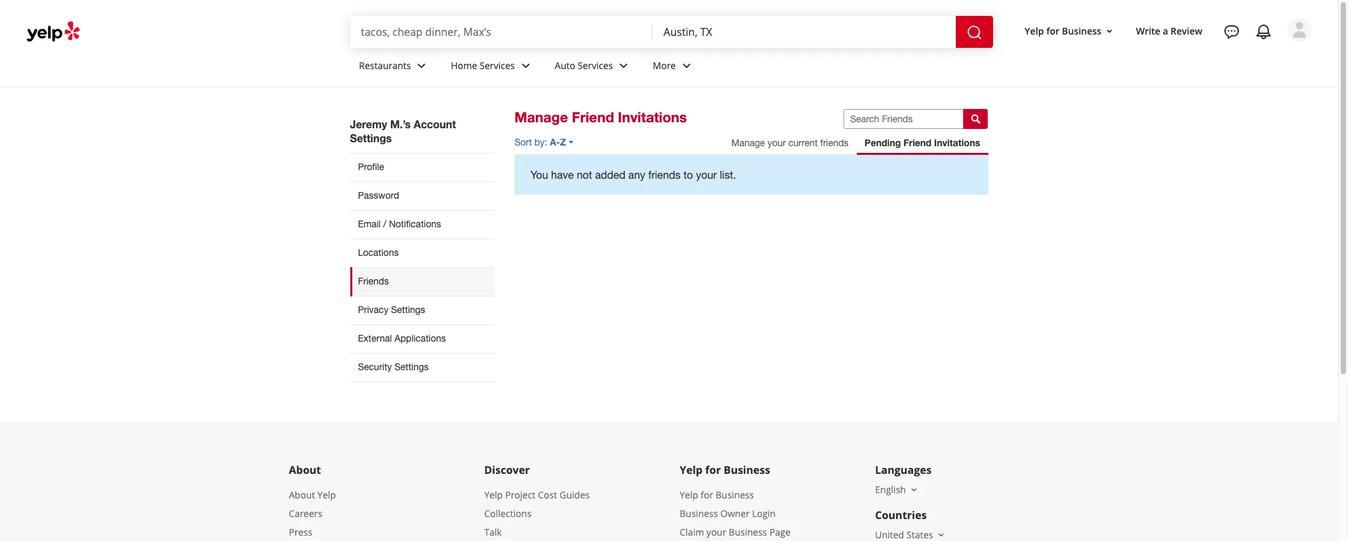Task type: describe. For each thing, give the bounding box(es) containing it.
auto services
[[555, 59, 613, 72]]

your for yelp for business business owner login claim your business page
[[707, 526, 726, 538]]

a-
[[550, 136, 560, 148]]

about for about
[[289, 463, 321, 477]]

yelp project cost guides link
[[484, 488, 590, 501]]

email / notifications
[[358, 219, 441, 229]]

write
[[1136, 24, 1160, 37]]

16 chevron down v2 image for yelp for business
[[1104, 26, 1115, 36]]

pending friend invitations
[[865, 137, 980, 148]]

yelp inside yelp project cost guides collections talk
[[484, 488, 503, 501]]

external
[[358, 333, 392, 344]]

claim
[[680, 526, 704, 538]]

m.'s
[[390, 118, 411, 130]]

jeremy m.'s account settings
[[350, 118, 456, 144]]

24 chevron down v2 image
[[679, 58, 694, 74]]

yelp for business button
[[1019, 19, 1120, 43]]

home services link
[[440, 48, 544, 86]]

united states
[[875, 528, 933, 541]]

1 vertical spatial friends
[[648, 169, 681, 181]]

sort by: a-z
[[515, 136, 566, 148]]

careers link
[[289, 507, 322, 520]]

locations
[[358, 247, 399, 258]]

privacy settings link
[[350, 296, 495, 324]]

review
[[1171, 24, 1203, 37]]

external applications
[[358, 333, 446, 344]]

16 chevron down v2 image for united states
[[936, 530, 946, 540]]

united
[[875, 528, 904, 541]]

page
[[770, 526, 791, 538]]

yelp project cost guides collections talk
[[484, 488, 590, 538]]

security settings link
[[350, 353, 495, 382]]

press
[[289, 526, 312, 538]]

applications
[[394, 333, 446, 344]]

password
[[358, 190, 399, 201]]

notifications
[[389, 219, 441, 229]]

claim your business page link
[[680, 526, 791, 538]]

settings for privacy
[[391, 304, 425, 315]]

collections
[[484, 507, 532, 520]]

any
[[628, 169, 645, 181]]

yelp inside about yelp careers press
[[317, 488, 336, 501]]

auto services link
[[544, 48, 642, 86]]

16 chevron down v2 image
[[909, 484, 919, 495]]

home services
[[451, 59, 515, 72]]

user actions element
[[1014, 17, 1330, 98]]

collections link
[[484, 507, 532, 520]]

services for home services
[[480, 59, 515, 72]]

owner
[[720, 507, 750, 520]]

messages image
[[1224, 24, 1240, 40]]

write a review link
[[1131, 19, 1208, 43]]

Search Friends text field
[[844, 109, 964, 129]]

sort
[[515, 137, 532, 148]]

0 horizontal spatial yelp for business
[[680, 463, 770, 477]]

notifications image
[[1256, 24, 1272, 40]]

security
[[358, 362, 392, 372]]

jeremy m. image
[[1288, 18, 1312, 42]]

Near text field
[[664, 25, 945, 39]]

manage for manage friend invitations
[[515, 109, 568, 126]]

cost
[[538, 488, 557, 501]]

friends link
[[350, 267, 495, 296]]

email
[[358, 219, 381, 229]]

current
[[788, 138, 818, 148]]

yelp inside 'yelp for business' button
[[1025, 24, 1044, 37]]

1 vertical spatial for
[[705, 463, 721, 477]]

jeremy
[[350, 118, 387, 130]]

manage your current friends
[[731, 138, 849, 148]]

pending friend invitations tab list
[[723, 131, 988, 155]]

for inside yelp for business business owner login claim your business page
[[701, 488, 713, 501]]

for inside button
[[1046, 24, 1059, 37]]

states
[[907, 528, 933, 541]]

talk
[[484, 526, 502, 538]]

yelp up yelp for business link
[[680, 463, 703, 477]]

business owner login link
[[680, 507, 776, 520]]

24 chevron down v2 image for auto services
[[616, 58, 632, 74]]

project
[[505, 488, 535, 501]]

united states button
[[875, 528, 946, 541]]

email / notifications link
[[350, 210, 495, 239]]

search image
[[966, 24, 982, 40]]

24 chevron down v2 image for restaurants
[[414, 58, 430, 74]]

manage for manage your current friends
[[731, 138, 765, 148]]

friends inside manage your current friends link
[[820, 138, 849, 148]]



Task type: locate. For each thing, give the bounding box(es) containing it.
0 vertical spatial friend
[[572, 109, 614, 126]]

0 vertical spatial yelp for business
[[1025, 24, 1101, 37]]

languages
[[875, 463, 932, 477]]

your down 'business owner login' link
[[707, 526, 726, 538]]

you have not added any friends to your list.
[[530, 169, 736, 181]]

/
[[383, 219, 386, 229]]

manage inside pending friend invitations tab list
[[731, 138, 765, 148]]

2 vertical spatial settings
[[394, 362, 429, 372]]

yelp
[[1025, 24, 1044, 37], [680, 463, 703, 477], [317, 488, 336, 501], [484, 488, 503, 501], [680, 488, 698, 501]]

1 horizontal spatial services
[[578, 59, 613, 72]]

settings for security
[[394, 362, 429, 372]]

0 vertical spatial your
[[768, 138, 786, 148]]

0 horizontal spatial services
[[480, 59, 515, 72]]

0 horizontal spatial none field
[[361, 25, 642, 39]]

manage up list.
[[731, 138, 765, 148]]

friends
[[820, 138, 849, 148], [648, 169, 681, 181]]

16 chevron down v2 image inside united states 'dropdown button'
[[936, 530, 946, 540]]

invitations for pending friend invitations
[[934, 137, 980, 148]]

about yelp link
[[289, 488, 336, 501]]

1 vertical spatial about
[[289, 488, 315, 501]]

none field find
[[361, 25, 642, 39]]

1 horizontal spatial 24 chevron down v2 image
[[518, 58, 533, 74]]

manage up sort by: a-z
[[515, 109, 568, 126]]

restaurants
[[359, 59, 411, 72]]

your right to
[[696, 169, 717, 181]]

yelp for business link
[[680, 488, 754, 501]]

about inside about yelp careers press
[[289, 488, 315, 501]]

settings
[[350, 132, 392, 144], [391, 304, 425, 315], [394, 362, 429, 372]]

privacy
[[358, 304, 388, 315]]

0 horizontal spatial friend
[[572, 109, 614, 126]]

services for auto services
[[578, 59, 613, 72]]

0 vertical spatial about
[[289, 463, 321, 477]]

about up the careers link
[[289, 488, 315, 501]]

more
[[653, 59, 676, 72]]

1 none field from the left
[[361, 25, 642, 39]]

yelp up collections link
[[484, 488, 503, 501]]

friend inside pending friend invitations link
[[903, 137, 932, 148]]

yelp inside yelp for business business owner login claim your business page
[[680, 488, 698, 501]]

1 vertical spatial manage
[[731, 138, 765, 148]]

16 chevron down v2 image left write
[[1104, 26, 1115, 36]]

z
[[560, 136, 566, 148]]

1 services from the left
[[480, 59, 515, 72]]

your
[[768, 138, 786, 148], [696, 169, 717, 181], [707, 526, 726, 538]]

16 chevron down v2 image right the states
[[936, 530, 946, 540]]

discover
[[484, 463, 530, 477]]

2 none field from the left
[[664, 25, 945, 39]]

english
[[875, 483, 906, 496]]

None field
[[361, 25, 642, 39], [664, 25, 945, 39]]

1 vertical spatial invitations
[[934, 137, 980, 148]]

invitations for manage friend invitations
[[618, 109, 687, 126]]

none field up business categories element
[[664, 25, 945, 39]]

yelp up claim
[[680, 488, 698, 501]]

yelp for business inside 'yelp for business' button
[[1025, 24, 1101, 37]]

1 vertical spatial your
[[696, 169, 717, 181]]

none field near
[[664, 25, 945, 39]]

press link
[[289, 526, 312, 538]]

guides
[[560, 488, 590, 501]]

pending friend invitations link
[[857, 131, 988, 155]]

your inside yelp for business business owner login claim your business page
[[707, 526, 726, 538]]

manage
[[515, 109, 568, 126], [731, 138, 765, 148]]

1 horizontal spatial yelp for business
[[1025, 24, 1101, 37]]

login
[[752, 507, 776, 520]]

2 services from the left
[[578, 59, 613, 72]]

security settings
[[358, 362, 429, 372]]

business
[[1062, 24, 1101, 37], [724, 463, 770, 477], [716, 488, 754, 501], [680, 507, 718, 520], [729, 526, 767, 538]]

1 vertical spatial yelp for business
[[680, 463, 770, 477]]

1 about from the top
[[289, 463, 321, 477]]

0 vertical spatial 16 chevron down v2 image
[[1104, 26, 1115, 36]]

business inside button
[[1062, 24, 1101, 37]]

a
[[1163, 24, 1168, 37]]

services right auto
[[578, 59, 613, 72]]

Find text field
[[361, 25, 642, 39]]

2 about from the top
[[289, 488, 315, 501]]

not
[[577, 169, 592, 181]]

added
[[595, 169, 625, 181]]

friends right current
[[820, 138, 849, 148]]

0 vertical spatial for
[[1046, 24, 1059, 37]]

have
[[551, 169, 574, 181]]

restaurants link
[[348, 48, 440, 86]]

1 vertical spatial settings
[[391, 304, 425, 315]]

friend
[[572, 109, 614, 126], [903, 137, 932, 148]]

1 horizontal spatial friends
[[820, 138, 849, 148]]

24 chevron down v2 image left auto
[[518, 58, 533, 74]]

friends
[[358, 276, 389, 286]]

1 24 chevron down v2 image from the left
[[414, 58, 430, 74]]

services right home
[[480, 59, 515, 72]]

2 24 chevron down v2 image from the left
[[518, 58, 533, 74]]

you
[[530, 169, 548, 181]]

0 vertical spatial settings
[[350, 132, 392, 144]]

account
[[414, 118, 456, 130]]

about up about yelp link
[[289, 463, 321, 477]]

password link
[[350, 181, 495, 210]]

24 chevron down v2 image right auto services
[[616, 58, 632, 74]]

friend for pending
[[903, 137, 932, 148]]

16 chevron down v2 image inside 'yelp for business' button
[[1104, 26, 1115, 36]]

24 chevron down v2 image right restaurants
[[414, 58, 430, 74]]

yelp for business business owner login claim your business page
[[680, 488, 791, 538]]

1 horizontal spatial friend
[[903, 137, 932, 148]]

invitations down search friends text field
[[934, 137, 980, 148]]

24 chevron down v2 image inside restaurants link
[[414, 58, 430, 74]]

3 24 chevron down v2 image from the left
[[616, 58, 632, 74]]

about yelp careers press
[[289, 488, 336, 538]]

2 vertical spatial your
[[707, 526, 726, 538]]

0 vertical spatial friends
[[820, 138, 849, 148]]

1 horizontal spatial 16 chevron down v2 image
[[1104, 26, 1115, 36]]

invitations down 'more'
[[618, 109, 687, 126]]

privacy settings
[[358, 304, 425, 315]]

0 horizontal spatial 24 chevron down v2 image
[[414, 58, 430, 74]]

settings inside jeremy m.'s account settings
[[350, 132, 392, 144]]

list.
[[720, 169, 736, 181]]

your for you have not added any friends to your list.
[[696, 169, 717, 181]]

1 horizontal spatial none field
[[664, 25, 945, 39]]

profile link
[[350, 153, 495, 181]]

settings down jeremy
[[350, 132, 392, 144]]

by:
[[534, 137, 547, 148]]

settings up external applications on the left of page
[[391, 304, 425, 315]]

manage your current friends link
[[723, 131, 857, 155]]

external applications link
[[350, 324, 495, 353]]

manage friend invitations
[[515, 109, 687, 126]]

none field up home services link
[[361, 25, 642, 39]]

friends left to
[[648, 169, 681, 181]]

settings down applications at the left of page
[[394, 362, 429, 372]]

services
[[480, 59, 515, 72], [578, 59, 613, 72]]

locations link
[[350, 239, 495, 267]]

1 vertical spatial 16 chevron down v2 image
[[936, 530, 946, 540]]

pending
[[865, 137, 901, 148]]

1 vertical spatial friend
[[903, 137, 932, 148]]

for
[[1046, 24, 1059, 37], [705, 463, 721, 477], [701, 488, 713, 501]]

yelp up careers
[[317, 488, 336, 501]]

your left current
[[768, 138, 786, 148]]

english button
[[875, 483, 919, 496]]

0 horizontal spatial friends
[[648, 169, 681, 181]]

friend for manage
[[572, 109, 614, 126]]

0 horizontal spatial manage
[[515, 109, 568, 126]]

yelp right search "icon"
[[1025, 24, 1044, 37]]

16 chevron down v2 image
[[1104, 26, 1115, 36], [936, 530, 946, 540]]

0 vertical spatial invitations
[[618, 109, 687, 126]]

your inside pending friend invitations tab list
[[768, 138, 786, 148]]

talk link
[[484, 526, 502, 538]]

yelp for business
[[1025, 24, 1101, 37], [680, 463, 770, 477]]

24 chevron down v2 image inside home services link
[[518, 58, 533, 74]]

None search field
[[350, 16, 995, 48]]

home
[[451, 59, 477, 72]]

24 chevron down v2 image
[[414, 58, 430, 74], [518, 58, 533, 74], [616, 58, 632, 74]]

24 chevron down v2 image for home services
[[518, 58, 533, 74]]

more link
[[642, 48, 705, 86]]

2 vertical spatial for
[[701, 488, 713, 501]]

about for about yelp careers press
[[289, 488, 315, 501]]

friend down search friends text field
[[903, 137, 932, 148]]

to
[[684, 169, 693, 181]]

about
[[289, 463, 321, 477], [289, 488, 315, 501]]

write a review
[[1136, 24, 1203, 37]]

24 chevron down v2 image inside "auto services" link
[[616, 58, 632, 74]]

careers
[[289, 507, 322, 520]]

invitations
[[618, 109, 687, 126], [934, 137, 980, 148]]

invitations inside tab list
[[934, 137, 980, 148]]

1 horizontal spatial manage
[[731, 138, 765, 148]]

auto
[[555, 59, 575, 72]]

profile
[[358, 162, 384, 172]]

0 horizontal spatial 16 chevron down v2 image
[[936, 530, 946, 540]]

friend down "auto services" link on the top left of the page
[[572, 109, 614, 126]]

countries
[[875, 508, 927, 522]]

2 horizontal spatial 24 chevron down v2 image
[[616, 58, 632, 74]]

0 horizontal spatial invitations
[[618, 109, 687, 126]]

1 horizontal spatial invitations
[[934, 137, 980, 148]]

0 vertical spatial manage
[[515, 109, 568, 126]]

business categories element
[[348, 48, 1312, 86]]



Task type: vqa. For each thing, say whether or not it's contained in the screenshot.


